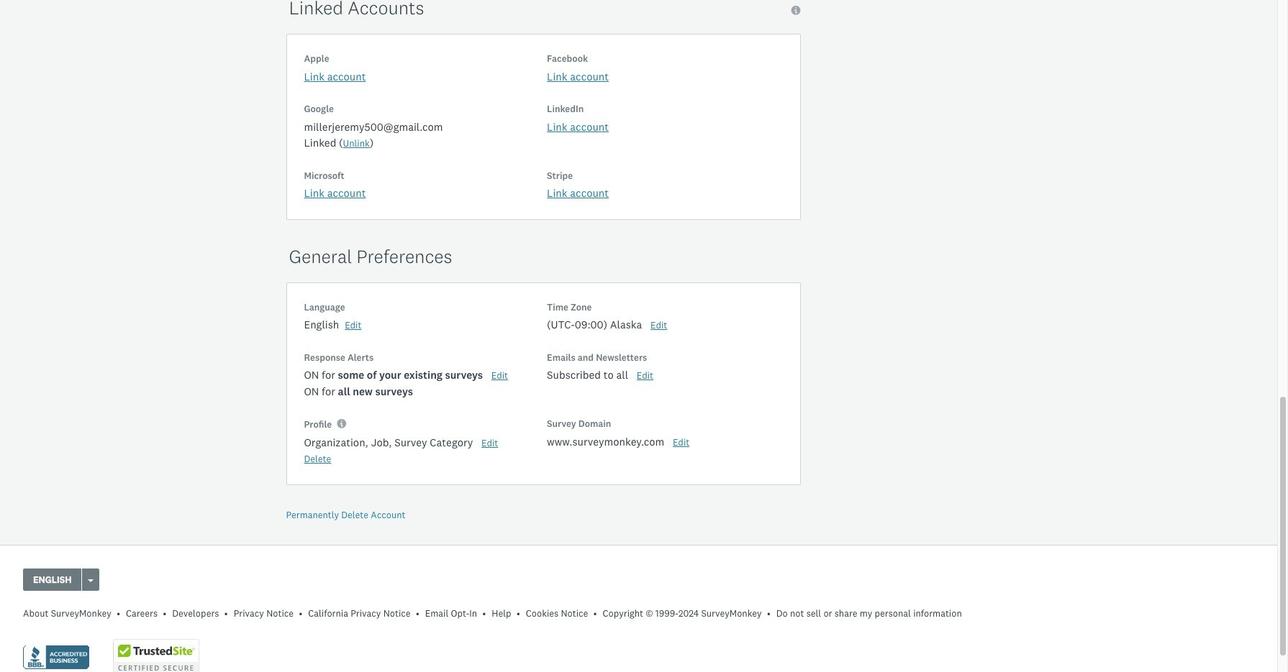 Task type: vqa. For each thing, say whether or not it's contained in the screenshot.
"TrustedSite helps keep you safe from identity theft, credit card fraud, spyware, spam, viruses and online scams" image
yes



Task type: locate. For each thing, give the bounding box(es) containing it.
trustedsite helps keep you safe from identity theft, credit card fraud, spyware, spam, viruses and online scams image
[[113, 640, 199, 673]]



